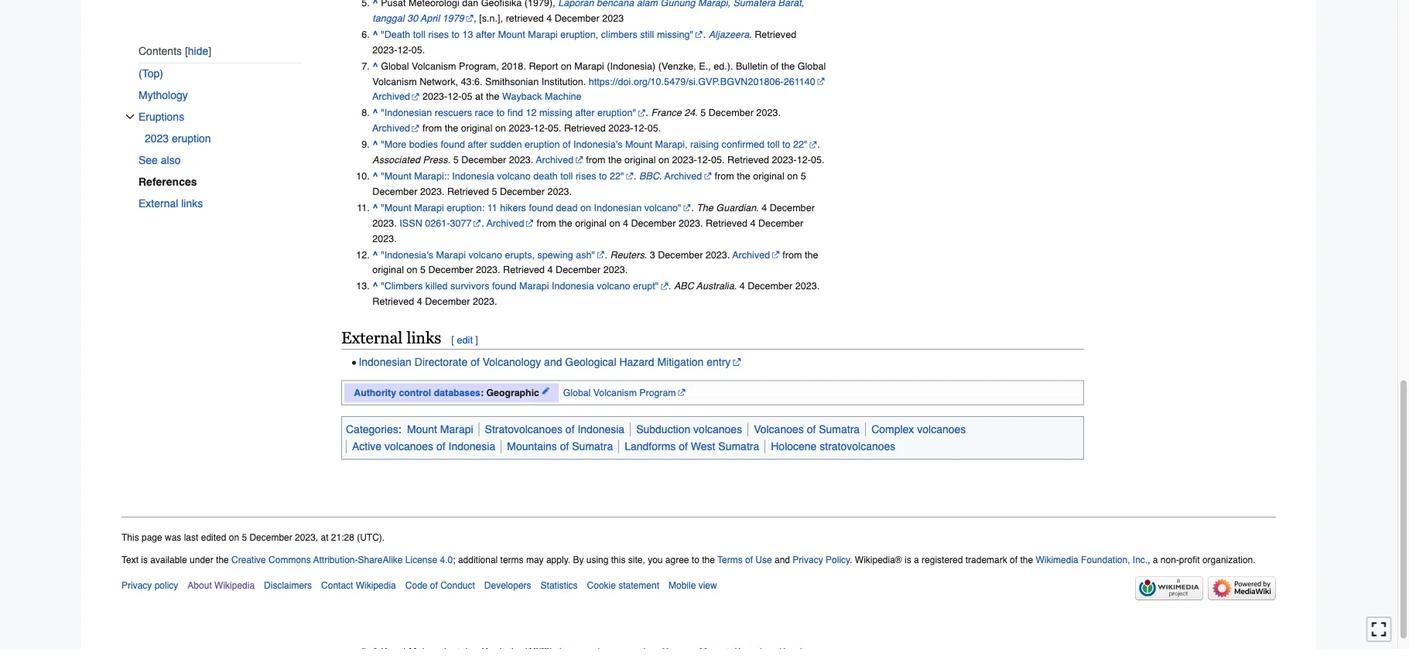 Task type: describe. For each thing, give the bounding box(es) containing it.
the up race
[[486, 91, 500, 102]]

[ edit ]
[[452, 334, 478, 346]]

about wikipedia
[[188, 580, 255, 591]]

to right "confirmed"
[[783, 139, 791, 150]]

the down 'rescuers' at the left of page
[[445, 123, 459, 134]]

stratovolcanoes
[[820, 441, 896, 453]]

raising
[[691, 139, 719, 150]]

1 horizontal spatial :
[[481, 387, 484, 398]]

30
[[407, 12, 418, 24]]

1 horizontal spatial sumatra
[[719, 441, 760, 453]]

eruption"
[[598, 107, 636, 119]]

21:28
[[331, 533, 354, 544]]

of inside complex volcanoes active volcanoes of indonesia
[[437, 441, 446, 453]]

from the original on 5 december 2023 for toll
[[373, 171, 807, 197]]

december inside . associated press . 5 december 2023. archived
[[462, 154, 507, 166]]

of right 'code'
[[430, 580, 438, 591]]

2 horizontal spatial mount
[[625, 139, 653, 150]]

of up the "mountains of sumatra"
[[566, 424, 575, 436]]

"climbers killed survivors found marapi indonesia volcano erupt" link
[[381, 281, 669, 292]]

^ for "climbers killed survivors found marapi indonesia volcano erupt"
[[373, 281, 378, 292]]

1 vertical spatial 22"
[[610, 171, 624, 182]]

at inside footer
[[321, 533, 329, 544]]

4 down spewing
[[548, 265, 553, 276]]

fullscreen image
[[1372, 622, 1387, 637]]

0 vertical spatial at
[[475, 91, 483, 102]]

2 vertical spatial found
[[492, 281, 517, 292]]

marapi down 0261-3077 'link'
[[436, 249, 466, 260]]

killed
[[426, 281, 448, 292]]

0 vertical spatial after
[[476, 29, 496, 40]]

[
[[452, 334, 454, 346]]

indonesia inside complex volcanoes active volcanoes of indonesia
[[449, 441, 496, 453]]

12- inside . aljazeera . retrieved 2023-12-05 .
[[398, 44, 412, 55]]

wikipedia for contact wikipedia
[[356, 580, 396, 591]]

original inside from the original on 4 december 2023 . retrieved 4 december 2023 .
[[575, 218, 607, 229]]

x small image
[[125, 112, 135, 121]]

from up the . the guardian
[[715, 171, 734, 182]]

original down race
[[461, 123, 493, 134]]

hikers
[[500, 202, 526, 213]]

3
[[650, 249, 655, 260]]

developers link
[[484, 580, 531, 591]]

edited
[[201, 533, 226, 544]]

contents
[[139, 44, 182, 57]]

volcanoes for subduction volcanoes
[[694, 424, 742, 436]]

ash"
[[576, 249, 595, 260]]

1 vertical spatial volcanism
[[373, 76, 417, 87]]

2 ^ link from the top
[[373, 60, 378, 72]]

subduction
[[636, 424, 691, 436]]

text is available under the creative commons attribution-sharealike license 4.0 ; additional terms may apply.  by using this site, you agree to the terms of use and privacy policy . wikipedia® is a registered trademark of the wikimedia foundation, inc. , a non-profit organization.
[[122, 555, 1256, 566]]

5 inside . france 24 . 5 december 2023. archived
[[701, 107, 706, 119]]

disclaimers
[[264, 580, 312, 591]]

"mount marapi:: indonesia volcano death toll rises to 22" link
[[381, 171, 634, 182]]

1 vertical spatial indonesian
[[359, 356, 412, 369]]

original down "confirmed"
[[753, 171, 785, 182]]

^ link for "indonesia's marapi volcano erupts, spewing ash"
[[373, 249, 378, 260]]

. france 24 . 5 december 2023. archived
[[373, 107, 781, 134]]

press
[[423, 154, 448, 166]]

marapi, inside laporan bencana alam gunung marapi, sumatera barat, tanggal 30 april 1979
[[698, 0, 731, 8]]

conduct
[[441, 580, 475, 591]]

authority control databases : geographic
[[354, 387, 542, 398]]

"indonesia's marapi volcano erupts, spewing ash" link
[[381, 249, 605, 260]]

5 inside . associated press . 5 december 2023. archived
[[453, 154, 459, 166]]

license
[[406, 555, 438, 566]]

statement
[[619, 580, 660, 591]]

from up bodies
[[423, 123, 442, 134]]

inc.
[[1133, 555, 1148, 566]]

2 vertical spatial after
[[468, 139, 487, 150]]

^ link for "more bodies found after sudden eruption of indonesia's mount marapi, raising confirmed toll to 22"
[[373, 139, 378, 150]]

using
[[587, 555, 609, 566]]

"climbers
[[381, 281, 423, 292]]

. retrieved
[[373, 281, 820, 307]]

issn 0261-3077
[[400, 218, 472, 229]]

powered by mediawiki image
[[1208, 577, 1277, 601]]

marapi inside global volcanism program, 2018. report on marapi (indonesia) (venzke, e., ed.). bulletin of the global volcanism network, 43:6. smithsonian institution.
[[575, 60, 604, 72]]

marapi up "issn 0261-3077" in the left top of the page
[[414, 202, 444, 213]]

december right 3
[[658, 249, 703, 260]]

0 horizontal spatial volcanoes
[[385, 441, 434, 453]]

erupts,
[[505, 249, 535, 260]]

privacy policy
[[122, 580, 178, 591]]

indonesia down . retrieved 4 december 2023 .
[[552, 281, 594, 292]]

authority control databases link
[[354, 387, 481, 398]]

0 vertical spatial volcano
[[497, 171, 531, 182]]

race
[[475, 107, 494, 119]]

^ for "indonesia's marapi volcano erupts, spewing ash"
[[373, 249, 378, 260]]

landforms of west sumatra link
[[625, 441, 760, 453]]

wayback
[[502, 91, 542, 102]]

december up "killed"
[[428, 265, 473, 276]]

0 horizontal spatial eruption
[[172, 132, 211, 145]]

alam
[[637, 0, 658, 8]]

wikipedia for about wikipedia
[[214, 580, 255, 591]]

4 up "death toll rises to 13 after mount marapi eruption, climbers still missing" link at the left top of page
[[547, 12, 552, 24]]

archived link for "mount marapi:: indonesia volcano death toll rises to 22"
[[665, 171, 712, 182]]

about
[[188, 580, 212, 591]]

wikimedia foundation image
[[1136, 577, 1204, 601]]

page
[[142, 533, 162, 544]]

december up commons
[[250, 533, 292, 544]]

43:6.
[[461, 76, 483, 87]]

the left terms
[[702, 555, 715, 566]]

australia
[[697, 281, 734, 292]]

4 down "climbers
[[417, 296, 422, 307]]

2023. inside . france 24 . 5 december 2023. archived
[[757, 107, 781, 119]]

"mount for "mount marapi:: indonesia volcano death toll rises to 22"
[[381, 171, 412, 182]]

find
[[508, 107, 523, 119]]

eruptions
[[139, 111, 184, 123]]

categories link
[[346, 424, 398, 436]]

footer containing this page was last edited on 5 december 2023, at 21:28
[[122, 517, 1277, 605]]

archived up . abc australia . 4 december 2023
[[733, 249, 770, 260]]

archived link up "indonesian
[[373, 91, 420, 102]]

the down "more bodies found after sudden eruption of indonesia's mount marapi, raising confirmed toll to 22" link
[[608, 154, 622, 166]]

december down associated
[[373, 186, 418, 197]]

05 inside . aljazeera . retrieved 2023-12-05 .
[[412, 44, 422, 55]]

0 horizontal spatial external
[[139, 197, 178, 210]]

^ link for "death toll rises to 13 after mount marapi eruption, climbers still missing"
[[373, 29, 378, 40]]

retrieved inside . retrieved
[[373, 296, 414, 307]]

archived down the hikers
[[487, 218, 524, 229]]

global for global volcanism program
[[563, 387, 591, 398]]

2 is from the left
[[905, 555, 912, 566]]

"indonesia's
[[381, 249, 434, 260]]

from the original on 2023-12-05 . retrieved 2023-12-05 . for eruption"
[[420, 123, 661, 134]]

mythology link
[[139, 84, 303, 106]]

the right under
[[216, 555, 229, 566]]

december down "killed"
[[425, 296, 470, 307]]

subduction volcanoes
[[636, 424, 742, 436]]

under
[[190, 555, 213, 566]]

from the original on 4 december 2023 . retrieved 4 december 2023 .
[[373, 218, 804, 244]]

4.0
[[440, 555, 453, 566]]

eruptions link
[[139, 106, 303, 128]]

entry
[[707, 356, 731, 369]]

december down volcano"
[[631, 218, 676, 229]]

edit this at wikidata image
[[542, 387, 550, 395]]

. inside . retrieved
[[817, 281, 820, 292]]

original up "climbers
[[373, 265, 404, 276]]

apply.
[[546, 555, 571, 566]]

of inside global volcanism program, 2018. report on marapi (indonesia) (venzke, e., ed.). bulletin of the global volcanism network, 43:6. smithsonian institution.
[[771, 60, 779, 72]]

(venzke,
[[659, 60, 697, 72]]

creative commons attribution-sharealike license 4.0 link
[[232, 555, 453, 566]]

. inside . 4 december 2023.
[[756, 202, 759, 213]]

mobile
[[669, 580, 696, 591]]

^ for "more bodies found after sudden eruption of indonesia's mount marapi, raising confirmed toll to 22"
[[373, 139, 378, 150]]

december right australia at the top
[[748, 281, 793, 292]]

1 horizontal spatial ,
[[501, 12, 503, 24]]

2 vertical spatial volcano
[[597, 281, 631, 292]]

volcanism for global volcanism program, 2018. report on marapi (indonesia) (venzke, e., ed.). bulletin of the global volcanism network, 43:6. smithsonian institution.
[[412, 60, 456, 72]]

retrieved down erupts,
[[503, 265, 545, 276]]

2023- inside . aljazeera . retrieved 2023-12-05 .
[[373, 44, 398, 55]]

1 vertical spatial marapi,
[[655, 139, 688, 150]]

network,
[[420, 76, 458, 87]]

this
[[611, 555, 626, 566]]

sumatera
[[733, 0, 776, 8]]

^ link for "mount marapi eruption: 11 hikers found dead on indonesian volcano"
[[373, 202, 378, 213]]

indonesia up eruption:
[[452, 171, 495, 182]]

of down stratovolcanoes of indonesia link
[[560, 441, 569, 453]]

mount marapi link
[[407, 424, 473, 436]]

the up . abc australia . 4 december 2023
[[805, 249, 819, 260]]

dead
[[556, 202, 578, 213]]

2023. inside . 4 december 2023.
[[373, 218, 397, 229]]

1 is from the left
[[141, 555, 148, 566]]

stratovolcanoes
[[485, 424, 563, 436]]

december inside . 4 december 2023.
[[770, 202, 815, 213]]

report
[[529, 60, 558, 72]]

]
[[476, 334, 478, 346]]

of right trademark
[[1010, 555, 1018, 566]]

marapi down databases
[[440, 424, 473, 436]]

indonesia down global volcanism program
[[578, 424, 625, 436]]

"mount marapi eruption: 11 hikers found dead on indonesian volcano"
[[381, 202, 682, 213]]

institution.
[[542, 76, 586, 87]]

from inside from the original on 4 december 2023 . retrieved 4 december 2023 .
[[537, 218, 556, 229]]

complex
[[872, 424, 915, 436]]

contact wikipedia link
[[321, 580, 396, 591]]

24
[[684, 107, 695, 119]]

france
[[651, 107, 682, 119]]

landforms of west sumatra
[[625, 441, 760, 453]]

of down . france 24 . 5 december 2023. archived
[[563, 139, 571, 150]]

privacy policy link
[[793, 555, 850, 566]]

about wikipedia link
[[188, 580, 255, 591]]

of up holocene
[[807, 424, 816, 436]]

0 horizontal spatial ,
[[474, 12, 477, 24]]

^ for "mount marapi eruption: 11 hikers found dead on indonesian volcano"
[[373, 202, 378, 213]]

[s.n.]
[[479, 12, 501, 24]]

of down "]"
[[471, 356, 480, 369]]

the inside from the original on 4 december 2023 . retrieved 4 december 2023 .
[[559, 218, 573, 229]]

1 vertical spatial external links
[[341, 328, 441, 347]]

retrieved up the "more bodies found after sudden eruption of indonesia's mount marapi, raising confirmed toll to 22"
[[564, 123, 606, 134]]

cookie
[[587, 580, 616, 591]]

contact wikipedia
[[321, 580, 396, 591]]

december inside . france 24 . 5 december 2023. archived
[[709, 107, 754, 119]]

volcanoes of sumatra
[[754, 424, 860, 436]]

tanggal
[[373, 12, 405, 24]]



Task type: locate. For each thing, give the bounding box(es) containing it.
archived right bbc
[[665, 171, 702, 182]]

22" down . associated press . 5 december 2023. archived
[[610, 171, 624, 182]]

1 horizontal spatial toll
[[561, 171, 573, 182]]

, left retrieved
[[501, 12, 503, 24]]

: up the "active volcanoes of indonesia" link
[[398, 424, 401, 436]]

2 vertical spatial mount
[[407, 424, 437, 436]]

retrieved down "climbers
[[373, 296, 414, 307]]

terms of use link
[[718, 555, 772, 566]]

organization.
[[1203, 555, 1256, 566]]

links left [
[[407, 328, 441, 347]]

, left "non-"
[[1148, 555, 1151, 566]]

the left wikimedia
[[1021, 555, 1034, 566]]

a left registered
[[914, 555, 919, 566]]

the up 261140
[[782, 60, 795, 72]]

indonesia down mount marapi on the bottom left
[[449, 441, 496, 453]]

0 vertical spatial found
[[441, 139, 465, 150]]

marapi down , [s.n.] , retrieved 4 december 2023 at the left top
[[528, 29, 558, 40]]

(top)
[[139, 67, 163, 80]]

see also link
[[139, 149, 303, 171]]

rises
[[428, 29, 449, 40], [576, 171, 596, 182]]

global up 261140
[[798, 60, 826, 72]]

december down 'laporan'
[[555, 12, 600, 24]]

volcano up . retrieved 5 december 2023 .
[[497, 171, 531, 182]]

retrieved down the "barat,"
[[755, 29, 797, 40]]

indonesian up authority
[[359, 356, 412, 369]]

4 ^ link from the top
[[373, 139, 378, 150]]

4 up reuters on the top of the page
[[623, 218, 629, 229]]

to right agree
[[692, 555, 700, 566]]

retrieved inside . aljazeera . retrieved 2023-12-05 .
[[755, 29, 797, 40]]

volcano left erupts,
[[469, 249, 502, 260]]

control
[[399, 387, 431, 398]]

text
[[122, 555, 139, 566]]

program
[[640, 387, 676, 398]]

retrieved down "confirmed"
[[728, 154, 769, 166]]

hazard
[[620, 356, 655, 369]]

mythology
[[139, 89, 188, 101]]

1 horizontal spatial and
[[775, 555, 790, 566]]

confirmed
[[722, 139, 765, 150]]

^
[[373, 29, 378, 40], [373, 60, 378, 72], [373, 107, 378, 119], [373, 139, 378, 150], [373, 171, 378, 182], [373, 202, 378, 213], [373, 249, 378, 260], [373, 281, 378, 292]]

0 vertical spatial from the original on 2023-12-05 . retrieved 2023-12-05 .
[[420, 123, 661, 134]]

archived link down the hikers
[[487, 218, 534, 229]]

4 right guardian
[[762, 202, 767, 213]]

2023. up "confirmed"
[[757, 107, 781, 119]]

bbc
[[640, 171, 660, 182]]

8 ^ link from the top
[[373, 281, 378, 292]]

0 vertical spatial rises
[[428, 29, 449, 40]]

^ link for "climbers killed survivors found marapi indonesia volcano erupt"
[[373, 281, 378, 292]]

2 horizontal spatial toll
[[767, 139, 780, 150]]

cookie statement link
[[587, 580, 660, 591]]

volcanoes for complex volcanoes active volcanoes of indonesia
[[918, 424, 966, 436]]

profit
[[1180, 555, 1200, 566]]

0 vertical spatial links
[[181, 197, 203, 210]]

1 horizontal spatial links
[[407, 328, 441, 347]]

1 vertical spatial toll
[[767, 139, 780, 150]]

from up . abc australia . 4 december 2023
[[783, 249, 802, 260]]

found left "dead"
[[529, 202, 553, 213]]

1 wikipedia from the left
[[214, 580, 255, 591]]

the down "confirmed"
[[737, 171, 751, 182]]

original up bbc
[[625, 154, 656, 166]]

5 ^ from the top
[[373, 171, 378, 182]]

references link
[[139, 171, 314, 193]]

3 ^ from the top
[[373, 107, 378, 119]]

volcanism down hazard
[[594, 387, 637, 398]]

a
[[914, 555, 919, 566], [1153, 555, 1158, 566]]

2 from the original on 5 december 2023 from the top
[[373, 249, 819, 276]]

after left 'sudden'
[[468, 139, 487, 150]]

from down "mount marapi eruption: 11 hikers found dead on indonesian volcano" link
[[537, 218, 556, 229]]

1 horizontal spatial rises
[[576, 171, 596, 182]]

archived link for "indonesian rescuers race to find 12 missing after eruption"
[[373, 123, 420, 134]]

found down "indonesia's marapi volcano erupts, spewing ash" link
[[492, 281, 517, 292]]

climbers
[[601, 29, 638, 40]]

1 from the original on 5 december 2023 from the top
[[373, 171, 807, 197]]

archived up "death"
[[536, 154, 574, 166]]

toll
[[413, 29, 426, 40], [767, 139, 780, 150], [561, 171, 573, 182]]

0 vertical spatial privacy
[[793, 555, 823, 566]]

trademark
[[966, 555, 1008, 566]]

december down ash"
[[556, 265, 601, 276]]

december
[[555, 12, 600, 24], [709, 107, 754, 119], [462, 154, 507, 166], [373, 186, 418, 197], [500, 186, 545, 197], [770, 202, 815, 213], [631, 218, 676, 229], [759, 218, 804, 229], [658, 249, 703, 260], [428, 265, 473, 276], [556, 265, 601, 276], [748, 281, 793, 292], [425, 296, 470, 307], [250, 533, 292, 544]]

0 vertical spatial "mount
[[381, 171, 412, 182]]

links down "references"
[[181, 197, 203, 210]]

0 horizontal spatial at
[[321, 533, 329, 544]]

contact
[[321, 580, 353, 591]]

0 horizontal spatial :
[[398, 424, 401, 436]]

issn
[[400, 218, 422, 229]]

0 horizontal spatial rises
[[428, 29, 449, 40]]

2023 eruption link
[[145, 128, 303, 149]]

4 inside . 4 december 2023.
[[762, 202, 767, 213]]

of left use
[[745, 555, 753, 566]]

archived link for "more bodies found after sudden eruption of indonesia's mount marapi, raising confirmed toll to 22"
[[536, 154, 583, 166]]

1 vertical spatial found
[[529, 202, 553, 213]]

(indonesia)
[[607, 60, 656, 72]]

"more bodies found after sudden eruption of indonesia's mount marapi, raising confirmed toll to 22" link
[[381, 139, 818, 150]]

privacy left "policy"
[[793, 555, 823, 566]]

2 horizontal spatial sumatra
[[819, 424, 860, 436]]

1 horizontal spatial wikipedia
[[356, 580, 396, 591]]

1 horizontal spatial external
[[341, 328, 403, 347]]

smithsonian
[[485, 76, 539, 87]]

a left "non-"
[[1153, 555, 1158, 566]]

volcanoes down mount marapi on the bottom left
[[385, 441, 434, 453]]

5 ^ link from the top
[[373, 171, 378, 182]]

6 ^ link from the top
[[373, 202, 378, 213]]

on inside global volcanism program, 2018. report on marapi (indonesia) (venzke, e., ed.). bulletin of the global volcanism network, 43:6. smithsonian institution.
[[561, 60, 572, 72]]

^ for "indonesian rescuers race to find 12 missing after eruption"
[[373, 107, 378, 119]]

. bbc . archived
[[634, 171, 702, 182]]

0 horizontal spatial global
[[381, 60, 409, 72]]

1 horizontal spatial privacy
[[793, 555, 823, 566]]

december up "confirmed"
[[709, 107, 754, 119]]

2 ^ from the top
[[373, 60, 378, 72]]

december up "mount marapi:: indonesia volcano death toll rises to 22"
[[462, 154, 507, 166]]

0 horizontal spatial links
[[181, 197, 203, 210]]

bodies
[[409, 139, 438, 150]]

1 vertical spatial at
[[321, 533, 329, 544]]

2 horizontal spatial volcanoes
[[918, 424, 966, 436]]

volcanoes right complex
[[918, 424, 966, 436]]

see also
[[139, 154, 181, 166]]

1 horizontal spatial external links
[[341, 328, 441, 347]]

2023. up australia at the top
[[706, 249, 730, 260]]

from the original on 5 december 2023 up . retrieved in the top of the page
[[373, 249, 819, 276]]

, inside footer
[[1148, 555, 1151, 566]]

on inside from the original on 4 december 2023 . retrieved 4 december 2023 .
[[610, 218, 620, 229]]

eruption
[[172, 132, 211, 145], [525, 139, 560, 150]]

^ link for "mount marapi:: indonesia volcano death toll rises to 22"
[[373, 171, 378, 182]]

2 vertical spatial toll
[[561, 171, 573, 182]]

to down . associated press . 5 december 2023. archived
[[599, 171, 607, 182]]

0 horizontal spatial a
[[914, 555, 919, 566]]

2 horizontal spatial ,
[[1148, 555, 1151, 566]]

sudden
[[490, 139, 522, 150]]

6 ^ from the top
[[373, 202, 378, 213]]

1 vertical spatial rises
[[576, 171, 596, 182]]

marapi, up aljazeera link
[[698, 0, 731, 8]]

2 "mount from the top
[[381, 202, 412, 213]]

"mount for "mount marapi eruption: 11 hikers found dead on indonesian volcano"
[[381, 202, 412, 213]]

sharealike
[[358, 555, 403, 566]]

is
[[141, 555, 148, 566], [905, 555, 912, 566]]

1 horizontal spatial global
[[563, 387, 591, 398]]

mountains of sumatra link
[[507, 441, 613, 453]]

still
[[640, 29, 654, 40]]

external links down "climbers
[[341, 328, 441, 347]]

at
[[475, 91, 483, 102], [321, 533, 329, 544]]

22" right "confirmed"
[[794, 139, 808, 150]]

volcanism for global volcanism program
[[594, 387, 637, 398]]

wikipedia down creative
[[214, 580, 255, 591]]

of right bulletin
[[771, 60, 779, 72]]

1 ^ link from the top
[[373, 29, 378, 40]]

0 horizontal spatial and
[[544, 356, 562, 369]]

complex volcanoes active volcanoes of indonesia
[[352, 424, 966, 453]]

archived up ""more"
[[373, 123, 410, 134]]

stratovolcanoes of indonesia
[[485, 424, 625, 436]]

sumatra for volcanoes of sumatra
[[819, 424, 860, 436]]

death
[[534, 171, 558, 182]]

0 vertical spatial indonesian
[[594, 202, 642, 213]]

volcano left erupt"
[[597, 281, 631, 292]]

^ for "death toll rises to 13 after mount marapi eruption, climbers still missing"
[[373, 29, 378, 40]]

. aljazeera . retrieved 2023-12-05 .
[[373, 29, 797, 55]]

authority
[[354, 387, 396, 398]]

1 vertical spatial mount
[[625, 139, 653, 150]]

. retrieved 5 december 2023 .
[[442, 186, 572, 197]]

2023. inside . associated press . 5 december 2023. archived
[[509, 154, 534, 166]]

marapi up https://doi.org/10.5479/si.gvp.bgvn201806-261140 archived
[[575, 60, 604, 72]]

1 ^ from the top
[[373, 29, 378, 40]]

1 horizontal spatial eruption
[[525, 139, 560, 150]]

0 vertical spatial and
[[544, 356, 562, 369]]

0 horizontal spatial mount
[[407, 424, 437, 436]]

0 horizontal spatial sumatra
[[572, 441, 613, 453]]

1 "mount from the top
[[381, 171, 412, 182]]

marapi
[[528, 29, 558, 40], [575, 60, 604, 72], [414, 202, 444, 213], [436, 249, 466, 260], [519, 281, 549, 292], [440, 424, 473, 436]]

edit
[[457, 334, 473, 346]]

archived link up ""more"
[[373, 123, 420, 134]]

3077
[[450, 218, 472, 229]]

holocene stratovolcanoes link
[[771, 441, 896, 453]]

1 vertical spatial and
[[775, 555, 790, 566]]

0261-3077 link
[[425, 218, 482, 229]]

1 vertical spatial privacy
[[122, 580, 152, 591]]

1 vertical spatial "mount
[[381, 202, 412, 213]]

marapi down . retrieved 4 december 2023 .
[[519, 281, 549, 292]]

0 horizontal spatial toll
[[413, 29, 426, 40]]

sumatra up holocene stratovolcanoes
[[819, 424, 860, 436]]

april
[[421, 12, 440, 24]]

wayback machine link
[[502, 91, 582, 102]]

external links down "references"
[[139, 197, 203, 210]]

0 vertical spatial :
[[481, 387, 484, 398]]

eruption up also
[[172, 132, 211, 145]]

261140
[[784, 76, 816, 87]]

0 horizontal spatial marapi,
[[655, 139, 688, 150]]

"indonesian
[[381, 107, 432, 119]]

4 down guardian
[[751, 218, 756, 229]]

original down "dead"
[[575, 218, 607, 229]]

after
[[476, 29, 496, 40], [575, 107, 595, 119], [468, 139, 487, 150]]

marapi, up '. bbc . archived'
[[655, 139, 688, 150]]

^ link for "indonesian rescuers race to find 12 missing after eruption"
[[373, 107, 378, 119]]

external down "references"
[[139, 197, 178, 210]]

eruption up "death"
[[525, 139, 560, 150]]

4 right australia at the top
[[740, 281, 745, 292]]

. abc australia . 4 december 2023
[[669, 281, 817, 292]]

volcanology
[[483, 356, 541, 369]]

^ for "mount marapi:: indonesia volcano death toll rises to 22"
[[373, 171, 378, 182]]

1 horizontal spatial indonesian
[[594, 202, 642, 213]]

1 vertical spatial links
[[407, 328, 441, 347]]

retrieved
[[506, 12, 544, 24]]

volcanoes
[[754, 424, 804, 436]]

8 ^ from the top
[[373, 281, 378, 292]]

"more bodies found after sudden eruption of indonesia's mount marapi, raising confirmed toll to 22"
[[381, 139, 808, 150]]

1 horizontal spatial volcanoes
[[694, 424, 742, 436]]

to left 13 on the top left of the page
[[452, 29, 460, 40]]

of down subduction volcanoes link at the bottom
[[679, 441, 688, 453]]

"mount marapi:: indonesia volcano death toll rises to 22"
[[381, 171, 624, 182]]

2 wikipedia from the left
[[356, 580, 396, 591]]

program,
[[459, 60, 499, 72]]

4
[[547, 12, 552, 24], [762, 202, 767, 213], [623, 218, 629, 229], [751, 218, 756, 229], [548, 265, 553, 276], [740, 281, 745, 292], [417, 296, 422, 307]]

december up . abc australia . 4 december 2023
[[759, 218, 804, 229]]

december up "mount marapi eruption: 11 hikers found dead on indonesian volcano"
[[500, 186, 545, 197]]

1 vertical spatial external
[[341, 328, 403, 347]]

terms
[[718, 555, 743, 566]]

1 horizontal spatial is
[[905, 555, 912, 566]]

0 vertical spatial external
[[139, 197, 178, 210]]

found up press
[[441, 139, 465, 150]]

2 a from the left
[[1153, 555, 1158, 566]]

from the original on 5 december 2023 for ash"
[[373, 249, 819, 276]]

1 horizontal spatial at
[[475, 91, 483, 102]]

directorate
[[415, 356, 468, 369]]

global volcanism program, 2018. report on marapi (indonesia) (venzke, e., ed.). bulletin of the global volcanism network, 43:6. smithsonian institution.
[[373, 60, 826, 87]]

from the original on 2023-12-05 . retrieved 2023-12-05 . down raising
[[583, 154, 825, 166]]

0 vertical spatial marapi,
[[698, 0, 731, 8]]

volcanism up "indonesian
[[373, 76, 417, 87]]

retrieved up eruption:
[[447, 186, 489, 197]]

(top) link
[[139, 63, 303, 84]]

(utc)
[[357, 533, 382, 544]]

retrieved inside from the original on 4 december 2023 . retrieved 4 december 2023 .
[[706, 218, 748, 229]]

2 vertical spatial volcanism
[[594, 387, 637, 398]]

from down the "more bodies found after sudden eruption of indonesia's mount marapi, raising confirmed toll to 22"
[[586, 154, 606, 166]]

laporan bencana alam gunung marapi, sumatera barat, tanggal 30 april 1979
[[373, 0, 804, 24]]

e.,
[[699, 60, 711, 72]]

reuters
[[610, 249, 645, 260]]

mitigation
[[658, 356, 704, 369]]

global for global volcanism program, 2018. report on marapi (indonesia) (venzke, e., ed.). bulletin of the global volcanism network, 43:6. smithsonian institution.
[[381, 60, 409, 72]]

archived inside https://doi.org/10.5479/si.gvp.bgvn201806-261140 archived
[[373, 91, 410, 102]]

to left 'find'
[[497, 107, 505, 119]]

0 horizontal spatial privacy
[[122, 580, 152, 591]]

associated
[[373, 154, 420, 166]]

at up race
[[475, 91, 483, 102]]

footer
[[122, 517, 1277, 605]]

from the original on 5 december 2023
[[373, 171, 807, 197], [373, 249, 819, 276]]

1 horizontal spatial found
[[492, 281, 517, 292]]

https://doi.org/10.5479/si.gvp.bgvn201806-261140 archived
[[373, 76, 816, 102]]

and up edit this at wikidata icon
[[544, 356, 562, 369]]

toll right "confirmed"
[[767, 139, 780, 150]]

sumatra for mountains of sumatra
[[572, 441, 613, 453]]

7 ^ from the top
[[373, 249, 378, 260]]

hide
[[188, 45, 208, 57]]

december right guardian
[[770, 202, 815, 213]]

0 horizontal spatial indonesian
[[359, 356, 412, 369]]

rises down april
[[428, 29, 449, 40]]

1 vertical spatial :
[[398, 424, 401, 436]]

mountains
[[507, 441, 557, 453]]

https://doi.org/10.5479/si.gvp.bgvn201806-261140 link
[[589, 76, 826, 87]]

archived link for "indonesia's marapi volcano erupts, spewing ash"
[[733, 249, 780, 260]]

0 vertical spatial 22"
[[794, 139, 808, 150]]

0 vertical spatial toll
[[413, 29, 426, 40]]

1 vertical spatial volcano
[[469, 249, 502, 260]]

volcanism up the network,
[[412, 60, 456, 72]]

1 horizontal spatial marapi,
[[698, 0, 731, 8]]

code of conduct
[[405, 580, 475, 591]]

2 horizontal spatial global
[[798, 60, 826, 72]]

0 horizontal spatial wikipedia
[[214, 580, 255, 591]]

1 vertical spatial from the original on 5 december 2023
[[373, 249, 819, 276]]

archived inside . france 24 . 5 december 2023. archived
[[373, 123, 410, 134]]

disclaimers link
[[264, 580, 312, 591]]

"indonesia's marapi volcano erupts, spewing ash"
[[381, 249, 595, 260]]

3 ^ link from the top
[[373, 107, 378, 119]]

1 horizontal spatial a
[[1153, 555, 1158, 566]]

is right text
[[141, 555, 148, 566]]

"mount up the issn link
[[381, 202, 412, 213]]

1 vertical spatial after
[[575, 107, 595, 119]]

agree
[[666, 555, 689, 566]]

abc
[[674, 281, 694, 292]]

volcanism
[[412, 60, 456, 72], [373, 76, 417, 87], [594, 387, 637, 398]]

missing"
[[657, 29, 694, 40]]

wikimedia foundation, inc. link
[[1036, 555, 1148, 566]]

0 horizontal spatial found
[[441, 139, 465, 150]]

archived inside . associated press . 5 december 2023. archived
[[536, 154, 574, 166]]

1 horizontal spatial mount
[[498, 29, 525, 40]]

1 a from the left
[[914, 555, 919, 566]]

0 vertical spatial external links
[[139, 197, 203, 210]]

1 vertical spatial from the original on 2023-12-05 . retrieved 2023-12-05 .
[[583, 154, 825, 166]]

4 ^ from the top
[[373, 139, 378, 150]]

0 vertical spatial mount
[[498, 29, 525, 40]]

2 horizontal spatial found
[[529, 202, 553, 213]]

0 horizontal spatial 22"
[[610, 171, 624, 182]]

13
[[463, 29, 473, 40]]

"mount marapi eruption: 11 hikers found dead on indonesian volcano" link
[[381, 202, 691, 213]]

policy
[[155, 580, 178, 591]]

the inside global volcanism program, 2018. report on marapi (indonesia) (venzke, e., ed.). bulletin of the global volcanism network, 43:6. smithsonian institution.
[[782, 60, 795, 72]]

archived link down raising
[[665, 171, 712, 182]]

0 horizontal spatial external links
[[139, 197, 203, 210]]

0 horizontal spatial is
[[141, 555, 148, 566]]

, left [s.n.]
[[474, 12, 477, 24]]

11
[[487, 202, 498, 213]]

retrieved down the . the guardian
[[706, 218, 748, 229]]

2023. up "mount marapi:: indonesia volcano death toll rises to 22" link
[[509, 154, 534, 166]]

0 vertical spatial from the original on 5 december 2023
[[373, 171, 807, 197]]

1 horizontal spatial 22"
[[794, 139, 808, 150]]

7 ^ link from the top
[[373, 249, 378, 260]]

volcanoes of sumatra link
[[754, 424, 860, 436]]

from the original on 2023-12-05 . retrieved 2023-12-05 . for mount
[[583, 154, 825, 166]]

0 vertical spatial volcanism
[[412, 60, 456, 72]]



Task type: vqa. For each thing, say whether or not it's contained in the screenshot.
which within the '2 , most of which consists of primary moist tropical rainforests'
no



